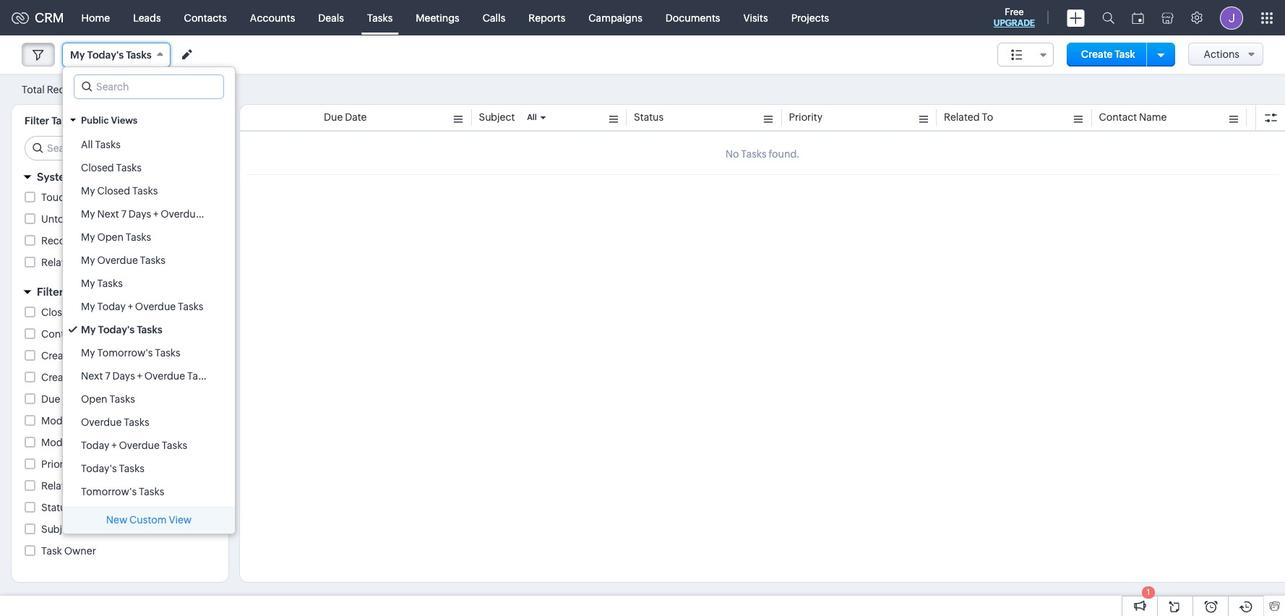 Task type: locate. For each thing, give the bounding box(es) containing it.
my today's tasks inside public views region
[[81, 324, 163, 336]]

filter down total in the top left of the page
[[25, 115, 49, 127]]

my today's tasks inside field
[[70, 49, 152, 61]]

tomorrow's down today's tasks
[[81, 486, 137, 498]]

overdue down my open tasks
[[97, 255, 138, 266]]

contact down create task button
[[1100, 111, 1138, 123]]

2 vertical spatial by
[[85, 415, 97, 427]]

by
[[66, 286, 79, 298], [81, 350, 93, 362], [85, 415, 97, 427]]

records left 0
[[47, 84, 86, 95]]

my up the created time on the left
[[81, 347, 95, 359]]

task owner
[[41, 545, 96, 557]]

modified
[[41, 415, 83, 427], [41, 437, 83, 448]]

date
[[345, 111, 367, 123], [62, 393, 84, 405]]

public views
[[81, 115, 138, 126]]

0
[[88, 84, 94, 95]]

my today's tasks
[[70, 49, 152, 61], [81, 324, 163, 336]]

1 vertical spatial task
[[41, 545, 62, 557]]

0 vertical spatial by
[[66, 286, 79, 298]]

priority
[[789, 111, 823, 123], [41, 459, 75, 470]]

contacts
[[184, 12, 227, 24]]

0 vertical spatial my today's tasks
[[70, 49, 152, 61]]

1 vertical spatial time
[[81, 372, 104, 383]]

task right create
[[1115, 48, 1136, 60]]

upgrade
[[994, 18, 1036, 28]]

record
[[41, 235, 75, 247]]

+
[[153, 208, 159, 220], [128, 301, 133, 312], [137, 370, 142, 382], [112, 440, 117, 451]]

today's up my tomorrow's tasks
[[98, 324, 135, 336]]

0 vertical spatial contact name
[[1100, 111, 1168, 123]]

1 vertical spatial open
[[81, 393, 107, 405]]

1 modified from the top
[[41, 415, 83, 427]]

tasks
[[367, 12, 393, 24], [126, 49, 152, 61], [51, 115, 77, 127], [95, 139, 121, 150], [116, 162, 142, 174], [132, 185, 158, 197], [204, 208, 229, 220], [126, 231, 151, 243], [140, 255, 166, 266], [97, 278, 123, 289], [178, 301, 204, 312], [137, 324, 163, 336], [155, 347, 181, 359], [187, 370, 213, 382], [109, 393, 135, 405], [124, 417, 149, 428], [162, 440, 187, 451], [119, 463, 145, 474], [139, 486, 164, 498]]

contact name
[[1100, 111, 1168, 123], [41, 328, 109, 340]]

created by
[[41, 350, 93, 362]]

my down related records action
[[81, 278, 95, 289]]

time
[[76, 307, 99, 318], [81, 372, 104, 383], [85, 437, 109, 448]]

my today's tasks up my tomorrow's tasks
[[81, 324, 163, 336]]

reports link
[[517, 0, 577, 35]]

name
[[1140, 111, 1168, 123], [81, 328, 109, 340]]

public views region
[[63, 133, 235, 503]]

filter for filter tasks by
[[25, 115, 49, 127]]

by inside dropdown button
[[66, 286, 79, 298]]

1 created from the top
[[41, 350, 79, 362]]

0 vertical spatial closed
[[81, 162, 114, 174]]

by for filter
[[66, 286, 79, 298]]

0 vertical spatial days
[[129, 208, 151, 220]]

due
[[324, 111, 343, 123], [41, 393, 60, 405]]

created up the created time on the left
[[41, 350, 79, 362]]

0 horizontal spatial priority
[[41, 459, 75, 470]]

1 horizontal spatial due
[[324, 111, 343, 123]]

action up related records action
[[77, 235, 108, 247]]

today's tasks
[[81, 463, 145, 474]]

home
[[81, 12, 110, 24]]

campaigns link
[[577, 0, 654, 35]]

1 horizontal spatial status
[[634, 111, 664, 123]]

0 vertical spatial subject
[[479, 111, 515, 123]]

custom
[[130, 514, 167, 526]]

open down the created time on the left
[[81, 393, 107, 405]]

modified for modified time
[[41, 437, 83, 448]]

records down defined at the top
[[85, 192, 124, 203]]

created down created by in the bottom of the page
[[41, 372, 79, 383]]

time up open tasks
[[81, 372, 104, 383]]

overdue up my tomorrow's tasks
[[135, 301, 176, 312]]

today's up 0
[[87, 49, 124, 61]]

1 horizontal spatial contact
[[1100, 111, 1138, 123]]

subject
[[479, 111, 515, 123], [41, 524, 77, 535]]

1 vertical spatial next
[[81, 370, 103, 382]]

my down record action
[[81, 255, 95, 266]]

overdue down system defined filters dropdown button
[[161, 208, 201, 220]]

overdue down overdue tasks
[[119, 440, 160, 451]]

1 vertical spatial today
[[81, 440, 110, 451]]

0 vertical spatial filter
[[25, 115, 49, 127]]

all for all tasks
[[81, 139, 93, 150]]

my down system defined filters
[[81, 185, 95, 197]]

records up my open tasks
[[96, 213, 135, 225]]

my next 7 days + overdue tasks
[[81, 208, 229, 220]]

my down the closed time
[[81, 324, 96, 336]]

0 vertical spatial status
[[634, 111, 664, 123]]

overdue
[[161, 208, 201, 220], [97, 255, 138, 266], [135, 301, 176, 312], [144, 370, 185, 382], [81, 417, 122, 428], [119, 440, 160, 451]]

related to
[[945, 111, 994, 123], [41, 480, 91, 492]]

my today + overdue tasks
[[81, 301, 204, 312]]

by up modified time
[[85, 415, 97, 427]]

1 vertical spatial contact name
[[41, 328, 109, 340]]

logo image
[[12, 12, 29, 24]]

open up the my overdue tasks
[[97, 231, 124, 243]]

1 vertical spatial filter
[[37, 286, 63, 298]]

7 down the my closed tasks
[[121, 208, 127, 220]]

leads link
[[122, 0, 173, 35]]

closed down filter by fields
[[41, 307, 74, 318]]

my down touched records
[[81, 208, 95, 220]]

contact name down create task button
[[1100, 111, 1168, 123]]

0 vertical spatial today's
[[87, 49, 124, 61]]

1 horizontal spatial name
[[1140, 111, 1168, 123]]

0 vertical spatial date
[[345, 111, 367, 123]]

task left owner
[[41, 545, 62, 557]]

filter up the closed time
[[37, 286, 63, 298]]

2 vertical spatial time
[[85, 437, 109, 448]]

records for untouched
[[96, 213, 135, 225]]

today down fields
[[97, 301, 126, 312]]

action
[[77, 235, 108, 247], [120, 257, 151, 268]]

filter inside dropdown button
[[37, 286, 63, 298]]

0 vertical spatial created
[[41, 350, 79, 362]]

owner
[[64, 545, 96, 557]]

1 vertical spatial all
[[81, 139, 93, 150]]

0 vertical spatial to
[[982, 111, 994, 123]]

1 horizontal spatial related to
[[945, 111, 994, 123]]

contact up created by in the bottom of the page
[[41, 328, 79, 340]]

today up today's tasks
[[81, 440, 110, 451]]

my up total records 0
[[70, 49, 85, 61]]

1 horizontal spatial priority
[[789, 111, 823, 123]]

1 vertical spatial due date
[[41, 393, 84, 405]]

0 horizontal spatial to
[[79, 480, 91, 492]]

today's
[[87, 49, 124, 61], [98, 324, 135, 336], [81, 463, 117, 474]]

1 vertical spatial created
[[41, 372, 79, 383]]

today's up tomorrow's tasks
[[81, 463, 117, 474]]

closed down the all tasks
[[81, 162, 114, 174]]

1 vertical spatial tomorrow's
[[81, 486, 137, 498]]

1
[[1148, 588, 1151, 597]]

projects
[[792, 12, 830, 24]]

tasks link
[[356, 0, 405, 35]]

leads
[[133, 12, 161, 24]]

open
[[97, 231, 124, 243], [81, 393, 107, 405]]

0 vertical spatial contact
[[1100, 111, 1138, 123]]

time down fields
[[76, 307, 99, 318]]

my
[[70, 49, 85, 61], [81, 185, 95, 197], [81, 208, 95, 220], [81, 231, 95, 243], [81, 255, 95, 266], [81, 278, 95, 289], [81, 301, 95, 312], [81, 324, 96, 336], [81, 347, 95, 359]]

modified down modified by
[[41, 437, 83, 448]]

records
[[47, 84, 86, 95], [85, 192, 124, 203], [96, 213, 135, 225], [79, 257, 118, 268]]

1 vertical spatial today's
[[98, 324, 135, 336]]

0 vertical spatial task
[[1115, 48, 1136, 60]]

1 vertical spatial priority
[[41, 459, 75, 470]]

days down the my closed tasks
[[129, 208, 151, 220]]

0 horizontal spatial contact
[[41, 328, 79, 340]]

closed for closed time
[[41, 307, 74, 318]]

deals link
[[307, 0, 356, 35]]

0 horizontal spatial related to
[[41, 480, 91, 492]]

documents
[[666, 12, 721, 24]]

0 horizontal spatial task
[[41, 545, 62, 557]]

1 vertical spatial to
[[79, 480, 91, 492]]

create menu element
[[1059, 0, 1094, 35]]

2 created from the top
[[41, 372, 79, 383]]

records up my tasks
[[79, 257, 118, 268]]

view
[[169, 514, 192, 526]]

2 vertical spatial closed
[[41, 307, 74, 318]]

1 horizontal spatial 7
[[121, 208, 127, 220]]

today
[[97, 301, 126, 312], [81, 440, 110, 451]]

visits link
[[732, 0, 780, 35]]

task
[[1115, 48, 1136, 60], [41, 545, 62, 557]]

filter
[[25, 115, 49, 127], [37, 286, 63, 298]]

my tomorrow's tasks
[[81, 347, 181, 359]]

7
[[121, 208, 127, 220], [105, 370, 110, 382]]

0 horizontal spatial all
[[81, 139, 93, 150]]

contact name down the closed time
[[41, 328, 109, 340]]

tomorrow's tasks
[[81, 486, 164, 498]]

time for created time
[[81, 372, 104, 383]]

contact
[[1100, 111, 1138, 123], [41, 328, 79, 340]]

0 horizontal spatial name
[[81, 328, 109, 340]]

all inside public views region
[[81, 139, 93, 150]]

1 horizontal spatial to
[[982, 111, 994, 123]]

1 vertical spatial subject
[[41, 524, 77, 535]]

next
[[97, 208, 119, 220], [81, 370, 103, 382]]

to
[[982, 111, 994, 123], [79, 480, 91, 492]]

created for created by
[[41, 350, 79, 362]]

action down my open tasks
[[120, 257, 151, 268]]

1 horizontal spatial all
[[527, 113, 537, 122]]

closed
[[81, 162, 114, 174], [97, 185, 130, 197], [41, 307, 74, 318]]

my down fields
[[81, 301, 95, 312]]

1 vertical spatial contact
[[41, 328, 79, 340]]

0 vertical spatial related
[[945, 111, 980, 123]]

by up the closed time
[[66, 286, 79, 298]]

0 horizontal spatial due date
[[41, 393, 84, 405]]

fields
[[81, 286, 112, 298]]

home link
[[70, 0, 122, 35]]

record action
[[41, 235, 108, 247]]

1 vertical spatial modified
[[41, 437, 83, 448]]

modified up modified time
[[41, 415, 83, 427]]

next up my open tasks
[[97, 208, 119, 220]]

created
[[41, 350, 79, 362], [41, 372, 79, 383]]

records for touched
[[85, 192, 124, 203]]

my down untouched records
[[81, 231, 95, 243]]

0 vertical spatial time
[[76, 307, 99, 318]]

1 horizontal spatial subject
[[479, 111, 515, 123]]

related
[[945, 111, 980, 123], [41, 257, 77, 268], [41, 480, 77, 492]]

1 horizontal spatial task
[[1115, 48, 1136, 60]]

1 vertical spatial 7
[[105, 370, 110, 382]]

0 vertical spatial all
[[527, 113, 537, 122]]

meetings link
[[405, 0, 471, 35]]

1 vertical spatial status
[[41, 502, 71, 514]]

closed down defined at the top
[[97, 185, 130, 197]]

time down overdue tasks
[[85, 437, 109, 448]]

1 vertical spatial my today's tasks
[[81, 324, 163, 336]]

0 horizontal spatial subject
[[41, 524, 77, 535]]

1 vertical spatial action
[[120, 257, 151, 268]]

0 vertical spatial modified
[[41, 415, 83, 427]]

system defined filters
[[37, 171, 153, 183]]

0 vertical spatial today
[[97, 301, 126, 312]]

by up the created time on the left
[[81, 350, 93, 362]]

records for total
[[47, 84, 86, 95]]

create task button
[[1067, 43, 1150, 67]]

2 vertical spatial today's
[[81, 463, 117, 474]]

next up open tasks
[[81, 370, 103, 382]]

1 vertical spatial due
[[41, 393, 60, 405]]

tomorrow's up next 7 days + overdue tasks on the bottom of the page
[[97, 347, 153, 359]]

2 modified from the top
[[41, 437, 83, 448]]

my today's tasks up 0
[[70, 49, 152, 61]]

calls
[[483, 12, 506, 24]]

7 up open tasks
[[105, 370, 110, 382]]

None field
[[998, 43, 1054, 67]]

0 vertical spatial due date
[[324, 111, 367, 123]]

0 horizontal spatial action
[[77, 235, 108, 247]]

1 vertical spatial date
[[62, 393, 84, 405]]

crm link
[[12, 10, 64, 25]]

1 vertical spatial by
[[81, 350, 93, 362]]

1 vertical spatial related
[[41, 257, 77, 268]]

days down my tomorrow's tasks
[[112, 370, 135, 382]]

all
[[527, 113, 537, 122], [81, 139, 93, 150]]

0 vertical spatial tomorrow's
[[97, 347, 153, 359]]



Task type: vqa. For each thing, say whether or not it's contained in the screenshot.
The Filters at the left top
yes



Task type: describe. For each thing, give the bounding box(es) containing it.
reports
[[529, 12, 566, 24]]

accounts link
[[239, 0, 307, 35]]

my inside 'my today's tasks' field
[[70, 49, 85, 61]]

by
[[79, 115, 91, 127]]

free
[[1005, 7, 1025, 17]]

1 horizontal spatial date
[[345, 111, 367, 123]]

accounts
[[250, 12, 295, 24]]

created for created time
[[41, 372, 79, 383]]

create menu image
[[1068, 9, 1086, 26]]

all tasks
[[81, 139, 121, 150]]

profile image
[[1221, 6, 1244, 29]]

1 vertical spatial related to
[[41, 480, 91, 492]]

time for closed time
[[76, 307, 99, 318]]

system defined filters button
[[12, 164, 229, 189]]

today's inside field
[[87, 49, 124, 61]]

Search text field
[[25, 137, 217, 160]]

time for modified time
[[85, 437, 109, 448]]

0 horizontal spatial 7
[[105, 370, 110, 382]]

meetings
[[416, 12, 460, 24]]

touched
[[41, 192, 83, 203]]

closed time
[[41, 307, 99, 318]]

filters
[[121, 171, 153, 183]]

all for all
[[527, 113, 537, 122]]

filter by fields
[[37, 286, 112, 298]]

modified time
[[41, 437, 109, 448]]

0 vertical spatial priority
[[789, 111, 823, 123]]

create task
[[1082, 48, 1136, 60]]

system
[[37, 171, 75, 183]]

1 vertical spatial closed
[[97, 185, 130, 197]]

today + overdue tasks
[[81, 440, 187, 451]]

closed tasks
[[81, 162, 142, 174]]

Search text field
[[74, 75, 223, 98]]

0 vertical spatial name
[[1140, 111, 1168, 123]]

0 horizontal spatial status
[[41, 502, 71, 514]]

open tasks
[[81, 393, 135, 405]]

create
[[1082, 48, 1114, 60]]

overdue tasks
[[81, 417, 149, 428]]

public views button
[[63, 108, 235, 133]]

0 vertical spatial due
[[324, 111, 343, 123]]

untouched records
[[41, 213, 135, 225]]

actions
[[1204, 48, 1240, 60]]

2 vertical spatial related
[[41, 480, 77, 492]]

0 vertical spatial open
[[97, 231, 124, 243]]

0 horizontal spatial contact name
[[41, 328, 109, 340]]

My Today's Tasks field
[[62, 43, 171, 67]]

size image
[[1012, 48, 1023, 61]]

records for related
[[79, 257, 118, 268]]

next 7 days + overdue tasks
[[81, 370, 213, 382]]

my open tasks
[[81, 231, 151, 243]]

related records action
[[41, 257, 151, 268]]

1 horizontal spatial action
[[120, 257, 151, 268]]

0 vertical spatial action
[[77, 235, 108, 247]]

my closed tasks
[[81, 185, 158, 197]]

deals
[[318, 12, 344, 24]]

filter for filter by fields
[[37, 286, 63, 298]]

1 vertical spatial name
[[81, 328, 109, 340]]

task inside button
[[1115, 48, 1136, 60]]

new custom view link
[[63, 508, 235, 534]]

0 horizontal spatial date
[[62, 393, 84, 405]]

total
[[22, 84, 45, 95]]

campaigns
[[589, 12, 643, 24]]

by for modified
[[85, 415, 97, 427]]

documents link
[[654, 0, 732, 35]]

projects link
[[780, 0, 841, 35]]

1 vertical spatial days
[[112, 370, 135, 382]]

overdue down open tasks
[[81, 417, 122, 428]]

visits
[[744, 12, 769, 24]]

tasks inside field
[[126, 49, 152, 61]]

touched records
[[41, 192, 124, 203]]

views
[[111, 115, 138, 126]]

profile element
[[1212, 0, 1253, 35]]

1 horizontal spatial due date
[[324, 111, 367, 123]]

public
[[81, 115, 109, 126]]

filter tasks by
[[25, 115, 91, 127]]

new custom view
[[106, 514, 192, 526]]

my overdue tasks
[[81, 255, 166, 266]]

calendar image
[[1133, 12, 1145, 24]]

modified by
[[41, 415, 97, 427]]

new
[[106, 514, 127, 526]]

free upgrade
[[994, 7, 1036, 28]]

created time
[[41, 372, 104, 383]]

search image
[[1103, 12, 1115, 24]]

1 horizontal spatial contact name
[[1100, 111, 1168, 123]]

0 vertical spatial related to
[[945, 111, 994, 123]]

untouched
[[41, 213, 94, 225]]

crm
[[35, 10, 64, 25]]

0 horizontal spatial due
[[41, 393, 60, 405]]

0 vertical spatial 7
[[121, 208, 127, 220]]

defined
[[78, 171, 119, 183]]

closed for closed tasks
[[81, 162, 114, 174]]

search element
[[1094, 0, 1124, 35]]

my tasks
[[81, 278, 123, 289]]

overdue down my tomorrow's tasks
[[144, 370, 185, 382]]

modified for modified by
[[41, 415, 83, 427]]

total records 0
[[22, 84, 94, 95]]

filter by fields button
[[12, 279, 229, 304]]

calls link
[[471, 0, 517, 35]]

by for created
[[81, 350, 93, 362]]

contacts link
[[173, 0, 239, 35]]

0 vertical spatial next
[[97, 208, 119, 220]]



